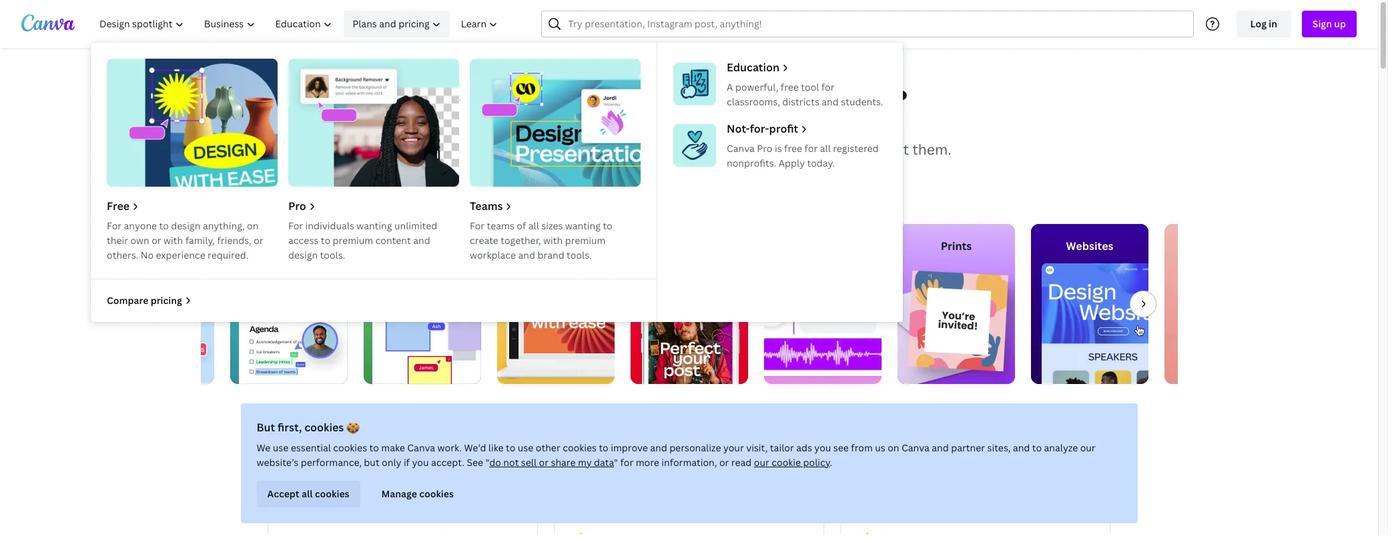 Task type: locate. For each thing, give the bounding box(es) containing it.
2 vertical spatial you
[[412, 457, 429, 469]]

0 horizontal spatial our
[[754, 457, 770, 469]]

for
[[107, 220, 122, 232], [288, 220, 303, 232], [470, 220, 485, 232]]

0 horizontal spatial tools.
[[320, 249, 345, 262]]

fit
[[659, 448, 683, 477]]

design down 'education'
[[686, 79, 789, 123]]

and up do not sell or share my data " for more information, or read our cookie policy .
[[650, 442, 667, 455]]

1 vertical spatial design
[[171, 220, 201, 232]]

1 vertical spatial create
[[470, 234, 499, 247]]

2 horizontal spatial design
[[686, 79, 789, 123]]

see
[[834, 442, 849, 455]]

canva left makes
[[427, 140, 469, 159]]

us
[[875, 442, 886, 455]]

0 horizontal spatial share
[[551, 457, 576, 469]]

cookies down 'accept.'
[[419, 488, 454, 501]]

or right own
[[152, 234, 161, 247]]

a inside the a powerful, free tool for classrooms, districts and students.
[[727, 81, 733, 93]]

1 vertical spatial all
[[529, 220, 539, 232]]

of
[[517, 220, 526, 232]]

0 horizontal spatial a
[[553, 448, 569, 477]]

2 horizontal spatial you
[[815, 442, 831, 455]]

a for a powerful, free tool for classrooms, districts and students.
[[727, 81, 733, 93]]

1 " from the left
[[486, 457, 489, 469]]

canva inside canva pro is free for all registered nonprofits. apply today.
[[727, 142, 755, 155]]

do
[[489, 457, 501, 469]]

3 for from the left
[[470, 220, 485, 232]]

0 horizontal spatial design
[[171, 220, 201, 232]]

1 vertical spatial free
[[784, 142, 802, 155]]

but first, cookies 🍪 dialog
[[241, 404, 1138, 524]]

up
[[1335, 17, 1346, 30], [676, 183, 688, 196]]

improve
[[611, 442, 648, 455]]

all up today.
[[820, 142, 831, 155]]

only
[[382, 457, 401, 469]]

plans and pricing menu
[[91, 43, 903, 322]]

None search field
[[542, 11, 1194, 37]]

create down the will at the left of page
[[583, 140, 626, 159]]

if
[[404, 457, 410, 469]]

in
[[1269, 17, 1278, 30]]

tools. right the brand
[[567, 249, 592, 262]]

for for teams
[[470, 220, 485, 232]]

premium down the individuals
[[333, 234, 373, 247]]

free up districts
[[781, 81, 799, 93]]

0 vertical spatial on
[[247, 220, 259, 232]]

2 with from the left
[[543, 234, 563, 247]]

0 vertical spatial a
[[727, 81, 733, 93]]

all right accept
[[302, 488, 313, 501]]

all inside for teams of all sizes wanting to create together, with premium workplace and brand tools.
[[529, 220, 539, 232]]

share
[[818, 140, 855, 159], [551, 457, 576, 469]]

0 horizontal spatial with
[[164, 234, 183, 247]]

1 horizontal spatial wanting
[[565, 220, 601, 232]]

for down teams
[[470, 220, 485, 232]]

premium inside for individuals wanting unlimited access to premium content and design tools.
[[333, 234, 373, 247]]

1 horizontal spatial pricing
[[399, 17, 430, 30]]

" right see
[[486, 457, 489, 469]]

1 tools. from the left
[[320, 249, 345, 262]]

1 horizontal spatial "
[[614, 457, 618, 469]]

from
[[851, 442, 873, 455]]

today?
[[795, 79, 908, 123]]

for individuals wanting unlimited access to premium content and design tools.
[[288, 220, 437, 262]]

2 vertical spatial all
[[302, 488, 313, 501]]

0 horizontal spatial pro
[[288, 199, 306, 214]]

websites
[[1066, 239, 1113, 254]]

essential
[[291, 442, 331, 455]]

pro up access
[[288, 199, 306, 214]]

for inside for teams of all sizes wanting to create together, with premium workplace and brand tools.
[[470, 220, 485, 232]]

sign right in
[[1313, 17, 1332, 30]]

for up access
[[288, 220, 303, 232]]

with for teams
[[543, 234, 563, 247]]

on up friends,
[[247, 220, 259, 232]]

0 vertical spatial design
[[686, 79, 789, 123]]

manage
[[382, 488, 417, 501]]

tools. down the individuals
[[320, 249, 345, 262]]

1 premium from the left
[[333, 234, 373, 247]]

tool
[[801, 81, 819, 93]]

to right the "anyone"
[[159, 220, 169, 232]]

to down the individuals
[[321, 234, 330, 247]]

registered
[[833, 142, 879, 155]]

sizes
[[541, 220, 563, 232]]

and right districts
[[822, 95, 839, 108]]

free down canva makes it easy to create professional designs and to share or print them. on the top of the page
[[706, 183, 724, 196]]

1 vertical spatial our
[[754, 457, 770, 469]]

wanting inside for individuals wanting unlimited access to premium content and design tools.
[[357, 220, 392, 232]]

a left the 'powerful,'
[[727, 81, 733, 93]]

sign down professional
[[654, 183, 674, 196]]

your
[[724, 442, 744, 455]]

0 horizontal spatial create
[[470, 234, 499, 247]]

to right sizes
[[603, 220, 613, 232]]

1 horizontal spatial for
[[288, 220, 303, 232]]

to right is
[[800, 140, 814, 159]]

1 horizontal spatial you
[[620, 79, 680, 123]]

with
[[164, 234, 183, 247], [543, 234, 563, 247]]

0 horizontal spatial up
[[676, 183, 688, 196]]

0 horizontal spatial use
[[273, 442, 289, 455]]

create up the workplace
[[470, 234, 499, 247]]

and right plans
[[379, 17, 396, 30]]

0 vertical spatial sign
[[1313, 17, 1332, 30]]

2 tools. from the left
[[567, 249, 592, 262]]

pro inside canva pro is free for all registered nonprofits. apply today.
[[757, 142, 773, 155]]

sign up for free button
[[644, 176, 735, 203]]

2 wanting from the left
[[565, 220, 601, 232]]

on
[[247, 220, 259, 232], [888, 442, 900, 455]]

designs
[[716, 140, 768, 159]]

1 horizontal spatial design
[[288, 249, 318, 262]]

" inside we use essential cookies to make canva work. we'd like to use other cookies to improve and personalize your visit, tailor ads you see from us on canva and partner sites, and to analyze our website's performance, but only if you accept. see "
[[486, 457, 489, 469]]

no
[[141, 249, 154, 262]]

1 vertical spatial you
[[815, 442, 831, 455]]

1 vertical spatial sign
[[654, 183, 674, 196]]

premium inside for teams of all sizes wanting to create together, with premium workplace and brand tools.
[[565, 234, 606, 247]]

sign for sign up
[[1313, 17, 1332, 30]]

use up sell
[[518, 442, 534, 455]]

with down sizes
[[543, 234, 563, 247]]

pro
[[757, 142, 773, 155], [288, 199, 306, 214]]

1 horizontal spatial on
[[888, 442, 900, 455]]

you up policy
[[815, 442, 831, 455]]

with inside for teams of all sizes wanting to create together, with premium workplace and brand tools.
[[543, 234, 563, 247]]

free inside canva pro is free for all registered nonprofits. apply today.
[[784, 142, 802, 155]]

unlimited
[[394, 220, 437, 232]]

design inside for anyone to design anything, on their own or with family, friends, or others. no experience required.
[[171, 220, 201, 232]]

0 vertical spatial pricing
[[399, 17, 430, 30]]

1 vertical spatial a
[[553, 448, 569, 477]]

premium right together,
[[565, 234, 606, 247]]

for up "their"
[[107, 220, 122, 232]]

0 vertical spatial pro
[[757, 142, 773, 155]]

a
[[727, 81, 733, 93], [553, 448, 569, 477]]

pricing inside dropdown button
[[399, 17, 430, 30]]

more
[[636, 457, 659, 469]]

1 horizontal spatial with
[[543, 234, 563, 247]]

for inside for anyone to design anything, on their own or with family, friends, or others. no experience required.
[[107, 220, 122, 232]]

1 horizontal spatial use
[[518, 442, 534, 455]]

whiteboards
[[389, 239, 456, 254]]

0 vertical spatial our
[[1081, 442, 1096, 455]]

premium
[[333, 234, 373, 247], [565, 234, 606, 247]]

plans and pricing
[[353, 17, 430, 30]]

and down unlimited
[[413, 234, 430, 247]]

free
[[781, 81, 799, 93], [784, 142, 802, 155], [706, 183, 724, 196]]

"
[[486, 457, 489, 469], [614, 457, 618, 469]]

1 vertical spatial share
[[551, 457, 576, 469]]

design down access
[[288, 249, 318, 262]]

1 wanting from the left
[[357, 220, 392, 232]]

education
[[727, 60, 780, 75]]

content
[[376, 234, 411, 247]]

free up apply
[[784, 142, 802, 155]]

students.
[[841, 95, 883, 108]]

0 horizontal spatial all
[[302, 488, 313, 501]]

partner
[[951, 442, 985, 455]]

to right easy
[[565, 140, 580, 159]]

1 vertical spatial pricing
[[151, 294, 182, 307]]

for inside for individuals wanting unlimited access to premium content and design tools.
[[288, 220, 303, 232]]

pricing right the "compare"
[[151, 294, 182, 307]]

own
[[130, 234, 149, 247]]

use up website's
[[273, 442, 289, 455]]

with up experience
[[164, 234, 183, 247]]

pricing right plans
[[399, 17, 430, 30]]

compare
[[107, 294, 148, 307]]

to up the but
[[370, 442, 379, 455]]

data
[[594, 457, 614, 469]]

.
[[830, 457, 833, 469]]

1 horizontal spatial up
[[1335, 17, 1346, 30]]

our inside we use essential cookies to make canva work. we'd like to use other cookies to improve and personalize your visit, tailor ads you see from us on canva and partner sites, and to analyze our website's performance, but only if you accept. see "
[[1081, 442, 1096, 455]]

pricing
[[399, 17, 430, 30], [151, 294, 182, 307]]

2 vertical spatial free
[[706, 183, 724, 196]]

0 horizontal spatial "
[[486, 457, 489, 469]]

our right analyze
[[1081, 442, 1096, 455]]

cookies down "performance,"
[[315, 488, 349, 501]]

for for pro
[[288, 220, 303, 232]]

and left 'partner'
[[932, 442, 949, 455]]

2 horizontal spatial all
[[820, 142, 831, 155]]

pro left is
[[757, 142, 773, 155]]

0 vertical spatial all
[[820, 142, 831, 155]]

pricing inside menu
[[151, 294, 182, 307]]

0 horizontal spatial pricing
[[151, 294, 182, 307]]

teams
[[470, 199, 503, 214]]

share right apply
[[818, 140, 855, 159]]

design up family,
[[171, 220, 201, 232]]

our down the visit,
[[754, 457, 770, 469]]

or
[[858, 140, 873, 159], [152, 234, 161, 247], [254, 234, 263, 247], [539, 457, 549, 469], [720, 457, 729, 469]]

canva up the nonprofits.
[[727, 142, 755, 155]]

accept
[[267, 488, 300, 501]]

0 horizontal spatial sign
[[654, 183, 674, 196]]

use
[[273, 442, 289, 455], [518, 442, 534, 455]]

sign for sign up for free
[[654, 183, 674, 196]]

create inside for teams of all sizes wanting to create together, with premium workplace and brand tools.
[[470, 234, 499, 247]]

our
[[1081, 442, 1096, 455], [754, 457, 770, 469]]

0 horizontal spatial premium
[[333, 234, 373, 247]]

2 for from the left
[[288, 220, 303, 232]]

others.
[[107, 249, 138, 262]]

1 with from the left
[[164, 234, 183, 247]]

and down together,
[[518, 249, 535, 262]]

1 horizontal spatial premium
[[565, 234, 606, 247]]

1 horizontal spatial our
[[1081, 442, 1096, 455]]

with inside for anyone to design anything, on their own or with family, friends, or others. no experience required.
[[164, 234, 183, 247]]

on inside we use essential cookies to make canva work. we'd like to use other cookies to improve and personalize your visit, tailor ads you see from us on canva and partner sites, and to analyze our website's performance, but only if you accept. see "
[[888, 442, 900, 455]]

a left my
[[553, 448, 569, 477]]

cookies
[[305, 421, 344, 435], [333, 442, 367, 455], [563, 442, 597, 455], [315, 488, 349, 501], [419, 488, 454, 501]]

cookie
[[772, 457, 801, 469]]

together,
[[501, 234, 541, 247]]

2 premium from the left
[[565, 234, 606, 247]]

on inside for anyone to design anything, on their own or with family, friends, or others. no experience required.
[[247, 220, 259, 232]]

free inside sign up for free button
[[706, 183, 724, 196]]

for inside the but first, cookies 🍪 dialog
[[620, 457, 634, 469]]

share down other
[[551, 457, 576, 469]]

1 horizontal spatial sign
[[1313, 17, 1332, 30]]

on right us
[[888, 442, 900, 455]]

manage cookies
[[382, 488, 454, 501]]

visit,
[[746, 442, 768, 455]]

0 horizontal spatial wanting
[[357, 220, 392, 232]]

is
[[775, 142, 782, 155]]

tools.
[[320, 249, 345, 262], [567, 249, 592, 262]]

1 horizontal spatial pro
[[757, 142, 773, 155]]

1 vertical spatial pro
[[288, 199, 306, 214]]

1 vertical spatial on
[[888, 442, 900, 455]]

accept all cookies
[[267, 488, 349, 501]]

to right like
[[506, 442, 516, 455]]

it
[[518, 140, 528, 159]]

1 for from the left
[[107, 220, 122, 232]]

wanting right sizes
[[565, 220, 601, 232]]

2 horizontal spatial for
[[470, 220, 485, 232]]

canva makes it easy to create professional designs and to share or print them.
[[427, 140, 952, 159]]

design for today?
[[686, 79, 789, 123]]

make
[[381, 442, 405, 455]]

but
[[364, 457, 380, 469]]

or left read
[[720, 457, 729, 469]]

you right "if" at the bottom left
[[412, 457, 429, 469]]

1 horizontal spatial create
[[583, 140, 626, 159]]

workplace
[[470, 249, 516, 262]]

0 vertical spatial free
[[781, 81, 799, 93]]

wanting up the content
[[357, 220, 392, 232]]

0 vertical spatial up
[[1335, 17, 1346, 30]]

1 horizontal spatial tools.
[[567, 249, 592, 262]]

1 horizontal spatial all
[[529, 220, 539, 232]]

to inside for anyone to design anything, on their own or with family, friends, or others. no experience required.
[[159, 220, 169, 232]]

1 horizontal spatial share
[[818, 140, 855, 159]]

all inside canva pro is free for all registered nonprofits. apply today.
[[820, 142, 831, 155]]

up for sign up
[[1335, 17, 1346, 30]]

and inside dropdown button
[[379, 17, 396, 30]]

2 vertical spatial design
[[288, 249, 318, 262]]

you up professional
[[620, 79, 680, 123]]

but first, cookies 🍪
[[257, 421, 360, 435]]

all right 'of' on the top left
[[529, 220, 539, 232]]

1 horizontal spatial a
[[727, 81, 733, 93]]

and inside the a powerful, free tool for classrooms, districts and students.
[[822, 95, 839, 108]]

0 horizontal spatial on
[[247, 220, 259, 232]]

1 use from the left
[[273, 442, 289, 455]]

" down improve
[[614, 457, 618, 469]]

1 vertical spatial up
[[676, 183, 688, 196]]

anything,
[[203, 220, 245, 232]]

0 horizontal spatial for
[[107, 220, 122, 232]]



Task type: vqa. For each thing, say whether or not it's contained in the screenshot.
all within For teams of all sizes wanting to create together, with premium workplace and brand tools.
yes



Task type: describe. For each thing, give the bounding box(es) containing it.
tools. inside for teams of all sizes wanting to create together, with premium workplace and brand tools.
[[567, 249, 592, 262]]

for for free
[[107, 220, 122, 232]]

top level navigation element
[[91, 11, 903, 322]]

and down profit
[[771, 140, 797, 159]]

for anyone to design anything, on their own or with family, friends, or others. no experience required.
[[107, 220, 263, 262]]

plans and pricing button
[[344, 11, 450, 37]]

0 vertical spatial you
[[620, 79, 680, 123]]

teams
[[487, 220, 515, 232]]

perfect
[[573, 448, 655, 477]]

to up data
[[599, 442, 609, 455]]

for-
[[750, 121, 769, 136]]

not
[[504, 457, 519, 469]]

to inside for individuals wanting unlimited access to premium content and design tools.
[[321, 234, 330, 247]]

wanting inside for teams of all sizes wanting to create together, with premium workplace and brand tools.
[[565, 220, 601, 232]]

my
[[578, 457, 592, 469]]

sell
[[521, 457, 537, 469]]

but
[[257, 421, 275, 435]]

cookies down 🍪
[[333, 442, 367, 455]]

we use essential cookies to make canva work. we'd like to use other cookies to improve and personalize your visit, tailor ads you see from us on canva and partner sites, and to analyze our website's performance, but only if you accept. see "
[[257, 442, 1096, 469]]

or left print
[[858, 140, 873, 159]]

log in button
[[1237, 11, 1292, 37]]

family,
[[185, 234, 215, 247]]

nonprofits.
[[727, 157, 777, 170]]

presentations
[[520, 239, 592, 254]]

profit
[[769, 121, 799, 136]]

Try presentation, Instagram post, anything! search field
[[568, 11, 1185, 37]]

docs
[[276, 239, 302, 254]]

tools. inside for individuals wanting unlimited access to premium content and design tools.
[[320, 249, 345, 262]]

apply
[[779, 157, 805, 170]]

design inside for individuals wanting unlimited access to premium content and design tools.
[[288, 249, 318, 262]]

for inside the a powerful, free tool for classrooms, districts and students.
[[822, 81, 835, 93]]

log
[[1251, 17, 1267, 30]]

performance,
[[301, 457, 362, 469]]

do not sell or share my data link
[[489, 457, 614, 469]]

for inside canva pro is free for all registered nonprofits. apply today.
[[805, 142, 818, 155]]

with for free
[[164, 234, 183, 247]]

access
[[288, 234, 319, 247]]

powerful,
[[736, 81, 779, 93]]

other
[[536, 442, 561, 455]]

accept all cookies button
[[257, 481, 360, 508]]

them.
[[913, 140, 952, 159]]

districts
[[783, 95, 820, 108]]

prints
[[941, 239, 972, 254]]

canva right us
[[902, 442, 930, 455]]

our cookie policy link
[[754, 457, 830, 469]]

free
[[107, 199, 130, 214]]

professional
[[629, 140, 713, 159]]

up for sign up for free
[[676, 183, 688, 196]]

or right sell
[[539, 457, 549, 469]]

see
[[467, 457, 483, 469]]

experience
[[156, 249, 205, 262]]

sign up button
[[1302, 11, 1357, 37]]

classrooms,
[[727, 95, 780, 108]]

tailor
[[770, 442, 794, 455]]

0 vertical spatial create
[[583, 140, 626, 159]]

read
[[732, 457, 752, 469]]

and right sites, at the right bottom of page
[[1013, 442, 1030, 455]]

log in
[[1251, 17, 1278, 30]]

0 vertical spatial share
[[818, 140, 855, 159]]

we
[[257, 442, 271, 455]]

2 use from the left
[[518, 442, 534, 455]]

today.
[[807, 157, 835, 170]]

individuals
[[305, 220, 354, 232]]

🍪
[[347, 421, 360, 435]]

sign up for free
[[654, 183, 724, 196]]

anyone
[[124, 220, 157, 232]]

website's
[[257, 457, 299, 469]]

to left analyze
[[1033, 442, 1042, 455]]

for inside sign up for free button
[[690, 183, 704, 196]]

required.
[[208, 249, 249, 262]]

all inside button
[[302, 488, 313, 501]]

sign up
[[1313, 17, 1346, 30]]

compare pricing
[[107, 294, 182, 307]]

cookies up my
[[563, 442, 597, 455]]

not-for-profit
[[727, 121, 799, 136]]

manage cookies button
[[371, 481, 465, 508]]

makes
[[472, 140, 515, 159]]

a for a perfect fit for everyone
[[553, 448, 569, 477]]

design for anything,
[[171, 220, 201, 232]]

canva up "if" at the bottom left
[[407, 442, 435, 455]]

and inside for teams of all sizes wanting to create together, with premium workplace and brand tools.
[[518, 249, 535, 262]]

0 horizontal spatial you
[[412, 457, 429, 469]]

we'd
[[464, 442, 486, 455]]

sites,
[[988, 442, 1011, 455]]

accept.
[[431, 457, 465, 469]]

cookies up essential
[[305, 421, 344, 435]]

first,
[[278, 421, 302, 435]]

to inside for teams of all sizes wanting to create together, with premium workplace and brand tools.
[[603, 220, 613, 232]]

canva pro is free for all registered nonprofits. apply today.
[[727, 142, 879, 170]]

easy
[[531, 140, 562, 159]]

what
[[471, 79, 556, 123]]

free for for
[[706, 183, 724, 196]]

ads
[[796, 442, 812, 455]]

share inside the but first, cookies 🍪 dialog
[[551, 457, 576, 469]]

brand
[[538, 249, 565, 262]]

analyze
[[1044, 442, 1078, 455]]

a powerful, free tool for classrooms, districts and students.
[[727, 81, 883, 108]]

everyone
[[725, 448, 826, 477]]

like
[[489, 442, 504, 455]]

free inside the a powerful, free tool for classrooms, districts and students.
[[781, 81, 799, 93]]

personalize
[[670, 442, 721, 455]]

and inside for individuals wanting unlimited access to premium content and design tools.
[[413, 234, 430, 247]]

or right friends,
[[254, 234, 263, 247]]

policy
[[803, 457, 830, 469]]

free for is
[[784, 142, 802, 155]]

work.
[[438, 442, 462, 455]]

friends,
[[217, 234, 251, 247]]

2 " from the left
[[614, 457, 618, 469]]

not-
[[727, 121, 750, 136]]

what will you design today?
[[471, 79, 908, 123]]

print
[[876, 140, 909, 159]]

information,
[[662, 457, 717, 469]]



